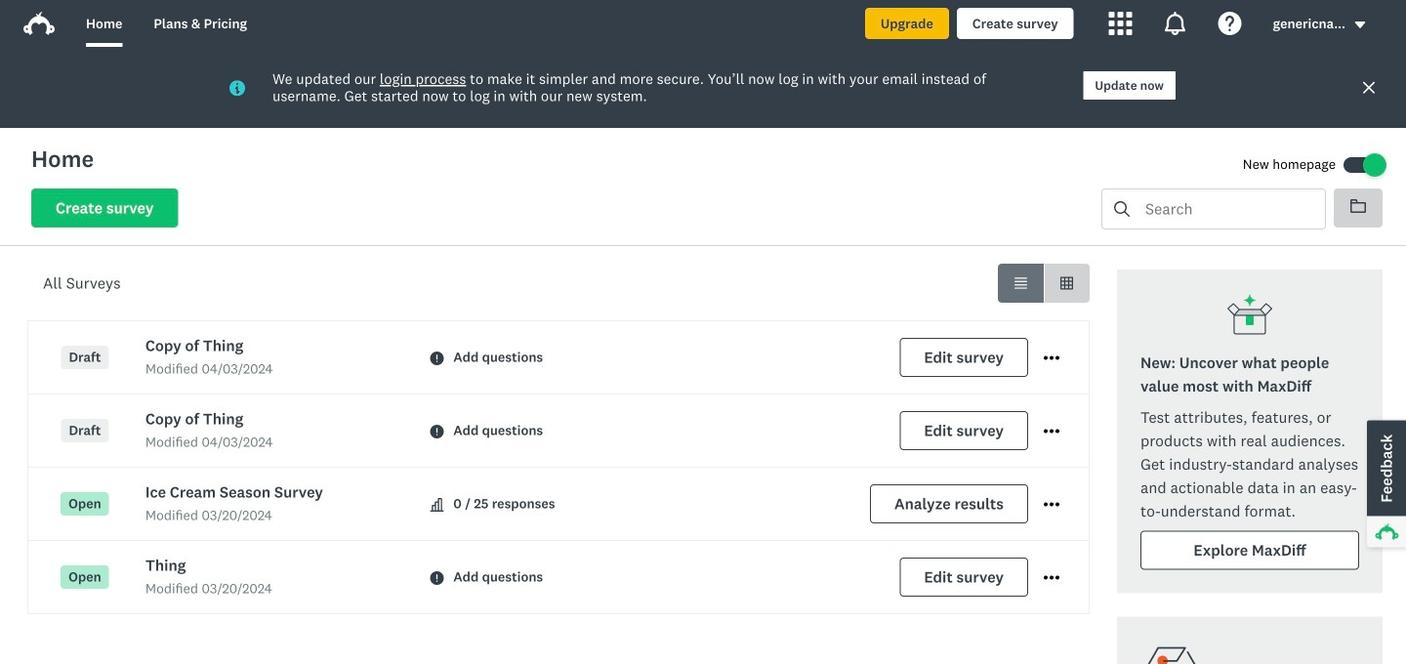 Task type: vqa. For each thing, say whether or not it's contained in the screenshot.
the left Products Icon
no



Task type: locate. For each thing, give the bounding box(es) containing it.
0 vertical spatial warning image
[[430, 352, 444, 365]]

group
[[998, 264, 1090, 303]]

3 warning image from the top
[[430, 571, 444, 585]]

1 open menu image from the top
[[1044, 350, 1060, 366]]

5 open menu image from the top
[[1044, 576, 1060, 580]]

dropdown arrow icon image
[[1354, 18, 1368, 32], [1356, 21, 1366, 28]]

products icon image
[[1109, 12, 1133, 35], [1109, 12, 1133, 35]]

2 open menu image from the top
[[1044, 356, 1060, 360]]

1 vertical spatial warning image
[[430, 425, 444, 439]]

open menu image
[[1044, 350, 1060, 366], [1044, 356, 1060, 360], [1044, 429, 1060, 433], [1044, 570, 1060, 585], [1044, 576, 1060, 580]]

4 open menu image from the top
[[1044, 570, 1060, 585]]

warning image
[[430, 352, 444, 365], [430, 425, 444, 439], [430, 571, 444, 585]]

3 open menu image from the top
[[1044, 429, 1060, 433]]

x image
[[1362, 80, 1377, 96]]

folders image
[[1351, 198, 1367, 214]]

help icon image
[[1219, 12, 1242, 35]]

brand logo image
[[23, 8, 55, 39], [23, 12, 55, 35]]

1 warning image from the top
[[430, 352, 444, 365]]

open menu image
[[1044, 423, 1060, 439], [1044, 497, 1060, 512], [1044, 502, 1060, 506]]

Search text field
[[1130, 190, 1326, 229]]

2 vertical spatial warning image
[[430, 571, 444, 585]]

response count image
[[430, 498, 444, 512], [430, 498, 444, 512]]

search image
[[1115, 201, 1130, 217], [1115, 201, 1130, 217]]

response based pricing icon image
[[1141, 640, 1203, 664]]



Task type: describe. For each thing, give the bounding box(es) containing it.
3 open menu image from the top
[[1044, 502, 1060, 506]]

1 open menu image from the top
[[1044, 423, 1060, 439]]

max diff icon image
[[1227, 293, 1274, 340]]

2 brand logo image from the top
[[23, 12, 55, 35]]

1 brand logo image from the top
[[23, 8, 55, 39]]

2 warning image from the top
[[430, 425, 444, 439]]

open menu image for third warning icon
[[1044, 576, 1060, 580]]

open menu image for 2nd warning icon from the bottom of the page
[[1044, 429, 1060, 433]]

notification center icon image
[[1164, 12, 1188, 35]]

2 open menu image from the top
[[1044, 497, 1060, 512]]

open menu image for third warning icon from the bottom of the page
[[1044, 356, 1060, 360]]

folders image
[[1351, 199, 1367, 213]]



